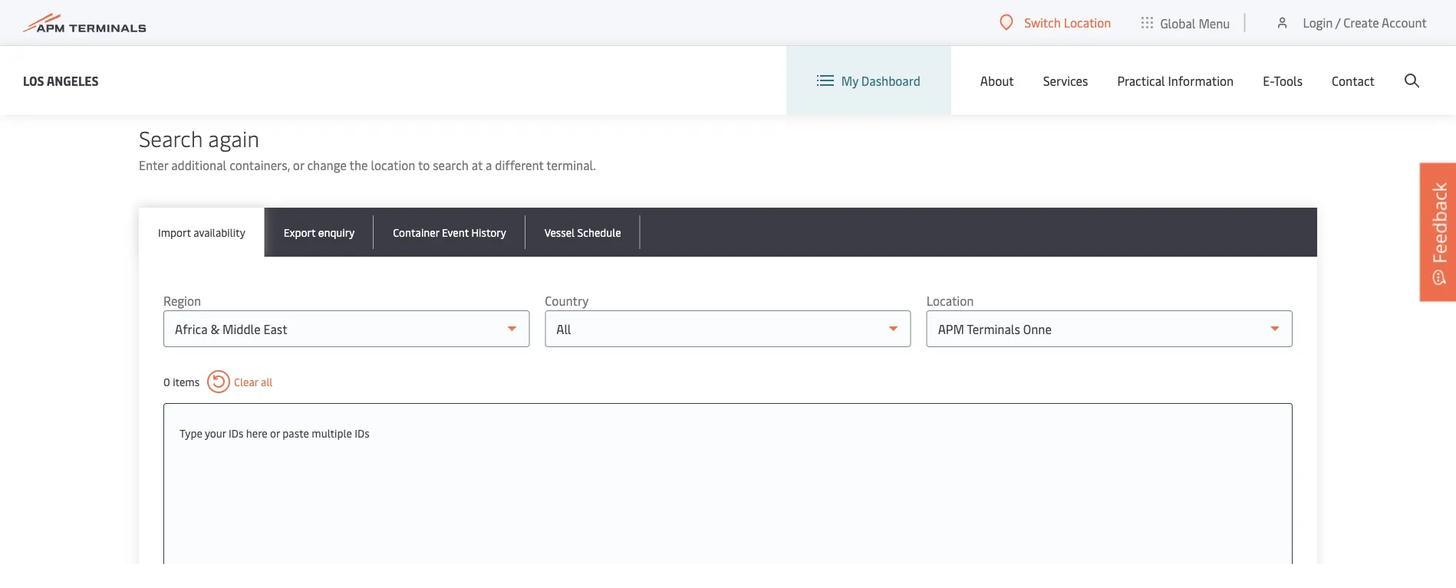 Task type: locate. For each thing, give the bounding box(es) containing it.
search again enter additional containers, or change the location to search at a different terminal.
[[139, 123, 596, 173]]

assume
[[879, 17, 921, 33]]

/
[[1336, 14, 1341, 31]]

additional
[[171, 157, 227, 173]]

0 horizontal spatial or
[[270, 426, 280, 441]]

2 horizontal spatial the
[[1205, 17, 1223, 33]]

or right correctness
[[1096, 17, 1108, 33]]

practical information
[[1118, 72, 1234, 89]]

0 horizontal spatial as
[[563, 17, 575, 33]]

to right taken
[[313, 17, 325, 33]]

the right 'change'
[[350, 157, 368, 173]]

ids right multiple
[[355, 426, 370, 441]]

provided.
[[246, 36, 296, 52]]

0 horizontal spatial ids
[[229, 426, 244, 441]]

switch location button
[[1000, 14, 1112, 31]]

the
[[1008, 17, 1026, 33], [1205, 17, 1223, 33], [350, 157, 368, 173]]

0 vertical spatial location
[[1064, 14, 1112, 31]]

liability
[[946, 17, 986, 33]]

is
[[551, 17, 560, 33]]

or right here
[[270, 426, 280, 441]]

1 horizontal spatial as
[[628, 17, 640, 33]]

import availability button
[[139, 208, 265, 257]]

or
[[1096, 17, 1108, 33], [293, 157, 304, 173], [270, 426, 280, 441]]

tab list
[[139, 208, 1318, 257]]

availability
[[194, 225, 245, 239]]

None text field
[[180, 420, 1277, 447]]

any
[[924, 17, 943, 33]]

practical
[[1118, 72, 1166, 89]]

my
[[842, 72, 859, 89]]

terminal.
[[547, 157, 596, 173]]

change
[[307, 157, 347, 173]]

1 horizontal spatial information
[[483, 17, 548, 33]]

to inside search again enter additional containers, or change the location to search at a different terminal.
[[418, 157, 430, 173]]

create
[[1344, 14, 1380, 31]]

login
[[1303, 14, 1333, 31]]

practical information button
[[1118, 46, 1234, 115]]

0 horizontal spatial information
[[177, 36, 243, 52]]

e-tools
[[1263, 72, 1303, 89]]

does
[[779, 17, 805, 33]]

0 vertical spatial or
[[1096, 17, 1108, 33]]

clear
[[234, 375, 258, 389]]

apm
[[694, 17, 720, 33]]

to inside due care has been taken to ensure container and vessel information is as accurate as possible. apm terminals does not however assume any liability for the correctness or completeness of the information provided.
[[313, 17, 325, 33]]

the right for
[[1008, 17, 1026, 33]]

as right accurate
[[628, 17, 640, 33]]

0 horizontal spatial the
[[350, 157, 368, 173]]

taken
[[280, 17, 311, 33]]

1 horizontal spatial or
[[293, 157, 304, 173]]

feedback
[[1427, 183, 1452, 264]]

ids
[[229, 426, 244, 441], [355, 426, 370, 441]]

1 vertical spatial or
[[293, 157, 304, 173]]

import availability
[[158, 225, 245, 239]]

enter
[[139, 157, 168, 173]]

container event history
[[393, 225, 506, 239]]

global
[[1161, 14, 1196, 31]]

global menu
[[1161, 14, 1231, 31]]

as right the 'is'
[[563, 17, 575, 33]]

0 vertical spatial to
[[313, 17, 325, 33]]

services button
[[1044, 46, 1089, 115]]

clear all
[[234, 375, 273, 389]]

services
[[1044, 72, 1089, 89]]

1 horizontal spatial location
[[1064, 14, 1112, 31]]

again
[[208, 123, 259, 152]]

1 horizontal spatial ids
[[355, 426, 370, 441]]

information left the 'is'
[[483, 17, 548, 33]]

2 as from the left
[[628, 17, 640, 33]]

2 ids from the left
[[355, 426, 370, 441]]

as
[[563, 17, 575, 33], [628, 17, 640, 33]]

the right of on the right of the page
[[1205, 17, 1223, 33]]

location
[[1064, 14, 1112, 31], [927, 293, 974, 309]]

information down 'care'
[[177, 36, 243, 52]]

about button
[[981, 46, 1014, 115]]

contact
[[1332, 72, 1375, 89]]

0 items
[[163, 375, 200, 389]]

1 vertical spatial to
[[418, 157, 430, 173]]

0 vertical spatial information
[[483, 17, 548, 33]]

care
[[202, 17, 225, 33]]

1 vertical spatial location
[[927, 293, 974, 309]]

account
[[1382, 14, 1427, 31]]

your
[[205, 426, 226, 441]]

information
[[483, 17, 548, 33], [177, 36, 243, 52]]

or inside search again enter additional containers, or change the location to search at a different terminal.
[[293, 157, 304, 173]]

2 horizontal spatial or
[[1096, 17, 1108, 33]]

0 horizontal spatial to
[[313, 17, 325, 33]]

to left search
[[418, 157, 430, 173]]

completeness
[[1111, 17, 1187, 33]]

or left 'change'
[[293, 157, 304, 173]]

however
[[829, 17, 876, 33]]

los angeles link
[[23, 71, 99, 90]]

of
[[1190, 17, 1202, 33]]

1 vertical spatial information
[[177, 36, 243, 52]]

search
[[139, 123, 203, 152]]

feedback button
[[1421, 163, 1457, 302]]

ids right your
[[229, 426, 244, 441]]

different
[[495, 157, 544, 173]]

1 horizontal spatial to
[[418, 157, 430, 173]]

my dashboard
[[842, 72, 921, 89]]

all
[[261, 375, 273, 389]]

0
[[163, 375, 170, 389]]



Task type: vqa. For each thing, say whether or not it's contained in the screenshot.
submit
no



Task type: describe. For each thing, give the bounding box(es) containing it.
export еnquiry button
[[265, 208, 374, 257]]

1 horizontal spatial the
[[1008, 17, 1026, 33]]

information
[[1169, 72, 1234, 89]]

at
[[472, 157, 483, 173]]

location inside button
[[1064, 14, 1112, 31]]

login / create account link
[[1275, 0, 1427, 45]]

dashboard
[[862, 72, 921, 89]]

event
[[442, 225, 469, 239]]

type
[[180, 426, 202, 441]]

e-tools button
[[1263, 46, 1303, 115]]

angeles
[[47, 72, 99, 89]]

containers,
[[230, 157, 290, 173]]

search
[[433, 157, 469, 173]]

history
[[472, 225, 506, 239]]

switch
[[1025, 14, 1061, 31]]

2 vertical spatial or
[[270, 426, 280, 441]]

container
[[368, 17, 420, 33]]

region
[[163, 293, 201, 309]]

schedule
[[578, 225, 621, 239]]

contact button
[[1332, 46, 1375, 115]]

vessel schedule button
[[526, 208, 641, 257]]

paste
[[283, 426, 309, 441]]

the inside search again enter additional containers, or change the location to search at a different terminal.
[[350, 157, 368, 173]]

vessel
[[446, 17, 480, 33]]

tools
[[1274, 72, 1303, 89]]

menu
[[1199, 14, 1231, 31]]

has
[[228, 17, 247, 33]]

location
[[371, 157, 415, 173]]

been
[[250, 17, 277, 33]]

vessel schedule
[[545, 225, 621, 239]]

еnquiry
[[318, 225, 355, 239]]

switch location
[[1025, 14, 1112, 31]]

import
[[158, 225, 191, 239]]

container event history button
[[374, 208, 526, 257]]

multiple
[[312, 426, 352, 441]]

about
[[981, 72, 1014, 89]]

correctness
[[1029, 17, 1093, 33]]

tab list containing import availability
[[139, 208, 1318, 257]]

export
[[284, 225, 316, 239]]

los
[[23, 72, 44, 89]]

vessel
[[545, 225, 575, 239]]

accurate
[[578, 17, 625, 33]]

clear all button
[[207, 371, 273, 394]]

items
[[173, 375, 200, 389]]

0 horizontal spatial location
[[927, 293, 974, 309]]

not
[[808, 17, 826, 33]]

or inside due care has been taken to ensure container and vessel information is as accurate as possible. apm terminals does not however assume any liability for the correctness or completeness of the information provided.
[[1096, 17, 1108, 33]]

1 as from the left
[[563, 17, 575, 33]]

login / create account
[[1303, 14, 1427, 31]]

terminals
[[722, 17, 776, 33]]

possible.
[[643, 17, 691, 33]]

due
[[177, 17, 199, 33]]

a
[[486, 157, 492, 173]]

due care has been taken to ensure container and vessel information is as accurate as possible. apm terminals does not however assume any liability for the correctness or completeness of the information provided.
[[177, 17, 1223, 52]]

1 ids from the left
[[229, 426, 244, 441]]

country
[[545, 293, 589, 309]]

global menu button
[[1127, 0, 1246, 46]]

here
[[246, 426, 268, 441]]

and
[[423, 17, 444, 33]]

ensure
[[328, 17, 365, 33]]

container
[[393, 225, 439, 239]]

my dashboard button
[[817, 46, 921, 115]]

export еnquiry
[[284, 225, 355, 239]]

type your ids here or paste multiple ids
[[180, 426, 370, 441]]

los angeles
[[23, 72, 99, 89]]

e-
[[1263, 72, 1274, 89]]



